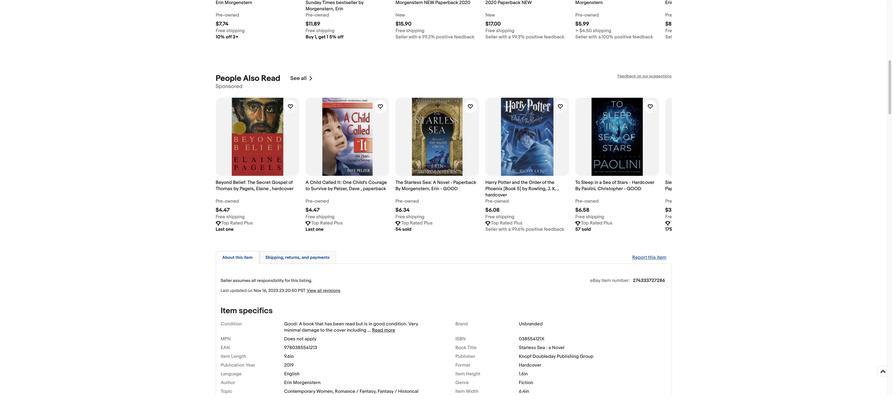 Task type: locate. For each thing, give the bounding box(es) containing it.
of inside to sleep in a sea of stars - hardcover by paolini, christopher - good
[[613, 180, 617, 186]]

1 horizontal spatial starless
[[519, 345, 536, 351]]

hardcover down phoenix
[[486, 192, 508, 198]]

owned down 'paolini,'
[[585, 198, 599, 204]]

shipping, returns, and payments
[[266, 255, 330, 260]]

positive inside new $15.90 free shipping seller with a 99.2% positive feedback
[[436, 34, 453, 40]]

, down child's
[[361, 186, 362, 192]]

shipping up the 100%
[[593, 28, 612, 34]]

pre- up $11.89
[[306, 12, 315, 18]]

1 horizontal spatial /
[[395, 389, 397, 395]]

/
[[357, 389, 359, 395], [395, 389, 397, 395]]

pre-
[[216, 12, 225, 18], [306, 12, 315, 18], [576, 12, 585, 18], [666, 12, 675, 18], [216, 198, 225, 204], [306, 198, 315, 204], [396, 198, 405, 204], [486, 198, 495, 204], [576, 198, 585, 204], [666, 198, 675, 204]]

to sleep in a sea of stars - hardcover by paolini, christopher - good
[[576, 180, 655, 192]]

0 horizontal spatial new
[[396, 12, 405, 18]]

top rated plus text field down pre-owned $3.98 free shipping
[[671, 220, 703, 226]]

positive inside pre-owned $5.99 + $4.50 shipping seller with a 100% positive feedback
[[615, 34, 632, 40]]

and inside button
[[302, 255, 309, 260]]

1 rated from the left
[[230, 220, 243, 226]]

see all
[[291, 75, 307, 82]]

1 vertical spatial all
[[252, 278, 256, 283]]

1 horizontal spatial the
[[396, 180, 404, 186]]

2 last one from the left
[[306, 226, 324, 232]]

shipping down $4.47 text box
[[226, 214, 245, 220]]

by right 5]
[[523, 186, 528, 192]]

54 sold
[[396, 226, 412, 232]]

free shipping text field for a child called it: one child's courage to survive by pelzer, dave , paperback
[[306, 214, 335, 220]]

feedback
[[618, 74, 637, 79]]

2 horizontal spatial all
[[318, 288, 322, 293]]

seller down $6.08 text box in the bottom of the page
[[486, 226, 498, 232]]

2 one from the left
[[316, 226, 324, 232]]

item inside button
[[244, 255, 253, 260]]

2 horizontal spatial and
[[679, 180, 687, 186]]

our
[[643, 74, 649, 79]]

sea left the :
[[538, 345, 546, 351]]

1 horizontal spatial this
[[291, 278, 298, 283]]

top for the starless sea: a novel - paperback by morgenstern, erin - good
[[401, 220, 409, 226]]

top rated plus text field for $6.08
[[491, 220, 523, 226]]

Free shipping text field
[[216, 28, 245, 34], [306, 28, 335, 34], [396, 28, 425, 34], [486, 28, 515, 34]]

1 vertical spatial hardcover
[[486, 192, 508, 198]]

by left morgenstern, on the top
[[396, 186, 401, 192]]

owned up $7.74 text field
[[225, 12, 239, 18]]

new inside new $17.00 free shipping seller with a 99.3% positive feedback
[[486, 12, 495, 18]]

0 horizontal spatial to
[[306, 186, 310, 192]]

sold right 54
[[403, 226, 412, 232]]

free down $3.98 "text box"
[[666, 214, 675, 220]]

57 sold text field
[[576, 226, 591, 233]]

Seller with a 99.6% positive feedback text field
[[486, 226, 565, 233]]

0 vertical spatial starless
[[405, 180, 422, 186]]

free shipping text field for beyond belief: the secret gospel of thomas by pagels, elaine , hardcover
[[216, 214, 245, 220]]

0 horizontal spatial the
[[248, 180, 255, 186]]

assumes
[[233, 278, 251, 283]]

language
[[221, 371, 242, 377]]

5 top rated plus from the left
[[581, 220, 613, 226]]

plus for the starless sea: a novel - paperback by morgenstern, erin - good
[[424, 220, 433, 226]]

pre-owned $4.47 free shipping for to
[[306, 198, 335, 220]]

pre- up the $6.34 text box at the bottom of the page
[[396, 198, 405, 204]]

$6.34
[[396, 207, 410, 213]]

a inside new $17.00 free shipping seller with a 99.3% positive feedback
[[509, 34, 511, 40]]

1 horizontal spatial new
[[486, 12, 495, 18]]

format
[[456, 362, 471, 368]]

seller inside the pre-owned $8.41 free shipping seller with a 99.2% positive feedback
[[666, 34, 678, 40]]

1 free shipping text field from the left
[[216, 28, 245, 34]]

5 plus from the left
[[604, 220, 613, 226]]

3 free shipping text field from the left
[[396, 28, 425, 34]]

item specifics
[[221, 306, 273, 316]]

one for by
[[226, 226, 234, 232]]

2023
[[268, 288, 278, 293]]

off
[[226, 34, 232, 40], [338, 34, 344, 40]]

survive
[[311, 186, 327, 192]]

$4.47 text field
[[306, 207, 320, 213]]

sold for $6.58
[[582, 226, 591, 232]]

1 horizontal spatial seller with a 99.2% positive feedback text field
[[666, 34, 745, 40]]

0 horizontal spatial by
[[234, 186, 239, 192]]

a inside pre-owned $5.99 + $4.50 shipping seller with a 100% positive feedback
[[599, 34, 601, 40]]

2 free shipping text field from the left
[[306, 28, 335, 34]]

a inside new $15.90 free shipping seller with a 99.2% positive feedback
[[419, 34, 421, 40]]

morgenstern,
[[402, 186, 431, 192]]

2 of from the left
[[543, 180, 547, 186]]

1 off from the left
[[226, 34, 232, 40]]

rated for the starless sea: a novel - paperback by morgenstern, erin - good
[[410, 220, 423, 226]]

in
[[595, 180, 599, 186], [369, 321, 373, 327]]

1 top rated plus from the left
[[221, 220, 253, 226]]

1 horizontal spatial top rated plus text field
[[491, 220, 523, 226]]

0 horizontal spatial ,
[[270, 186, 271, 192]]

2 plus from the left
[[334, 220, 343, 226]]

a inside text field
[[509, 226, 511, 232]]

top down $4.47 text box
[[221, 220, 229, 226]]

3 rated from the left
[[410, 220, 423, 226]]

0 horizontal spatial all
[[252, 278, 256, 283]]

shipping inside the pre-owned $8.41 free shipping seller with a 99.2% positive feedback
[[676, 28, 695, 34]]

top up 57 sold
[[581, 220, 589, 226]]

ebay item number: 274333727286
[[591, 278, 666, 284]]

2 off from the left
[[338, 34, 344, 40]]

item down genre
[[456, 389, 465, 395]]

and inside siege and storm (the grisha trilogy) - paperback by bardugo, leigh - good
[[679, 180, 687, 186]]

feedback inside new $15.90 free shipping seller with a 99.2% positive feedback
[[455, 34, 475, 40]]

0 horizontal spatial one
[[226, 226, 234, 232]]

sold right 175
[[674, 226, 683, 232]]

top rated plus text field down $4.47 text field
[[311, 220, 343, 226]]

group
[[580, 354, 594, 360]]

2 horizontal spatial good
[[732, 186, 746, 192]]

a left 'child'
[[306, 180, 309, 186]]

038554121x
[[519, 336, 545, 342]]

shipping down the $3.98
[[676, 214, 695, 220]]

starless sea : a novel
[[519, 345, 565, 351]]

- right stars
[[630, 180, 632, 186]]

mpn
[[221, 336, 231, 342]]

last down $4.47 text box
[[216, 226, 225, 232]]

author
[[221, 380, 235, 386]]

1 horizontal spatial off
[[338, 34, 344, 40]]

1 by from the left
[[396, 186, 401, 192]]

- right 'trilogy)'
[[744, 180, 746, 186]]

0 vertical spatial paperback
[[454, 180, 477, 186]]

last for beyond belief: the secret gospel of thomas by pagels, elaine , hardcover
[[216, 226, 225, 232]]

owned inside pre-owned $11.89 free shipping buy 1, get 1 5% off
[[315, 12, 329, 18]]

1 horizontal spatial 99.2%
[[692, 34, 705, 40]]

pre-owned $6.58 free shipping
[[576, 198, 605, 220]]

more
[[384, 327, 396, 333]]

sea:
[[423, 180, 432, 186]]

hardcover right stars
[[633, 180, 655, 186]]

pre-owned text field for $8.41 text box
[[666, 12, 689, 18]]

fantasy,
[[360, 389, 377, 395]]

paperback inside the starless sea: a novel - paperback by morgenstern, erin - good
[[454, 180, 477, 186]]

pre- inside pre-owned $6.58 free shipping
[[576, 198, 585, 204]]

Free shipping text field
[[666, 28, 695, 34], [216, 214, 245, 220], [306, 214, 335, 220], [396, 214, 425, 220], [486, 214, 515, 220], [576, 214, 605, 220], [666, 214, 695, 220]]

and for shipping, returns, and payments
[[302, 255, 309, 260]]

2 horizontal spatial ,
[[558, 186, 559, 192]]

free shipping text field for $15.90
[[396, 28, 425, 34]]

3 good from the left
[[732, 186, 746, 192]]

last one down $4.47 text box
[[216, 226, 234, 232]]

and inside harry potter and the order of the phoenix [book 5] by rowling, j. k. , hardcover pre-owned $6.08 free shipping
[[512, 180, 520, 186]]

2 horizontal spatial by
[[523, 186, 528, 192]]

1 horizontal spatial pre-owned $4.47 free shipping
[[306, 198, 335, 220]]

belief:
[[233, 180, 247, 186]]

0 horizontal spatial hardcover
[[272, 186, 294, 192]]

to down 'child'
[[306, 186, 310, 192]]

1 one from the left
[[226, 226, 234, 232]]

0 vertical spatial to
[[306, 186, 310, 192]]

0 vertical spatial read
[[261, 74, 281, 83]]

2 / from the left
[[395, 389, 397, 395]]

erin down english
[[284, 380, 292, 386]]

+ $4.50 shipping text field
[[576, 28, 612, 34]]

the up j.
[[548, 180, 555, 186]]

with inside new $17.00 free shipping seller with a 99.3% positive feedback
[[499, 34, 508, 40]]

0 horizontal spatial pre-owned $4.47 free shipping
[[216, 198, 245, 220]]

siege
[[666, 180, 678, 186]]

by
[[396, 186, 401, 192], [576, 186, 581, 192], [690, 186, 695, 192]]

1 new from the left
[[396, 12, 405, 18]]

2 horizontal spatial by
[[690, 186, 695, 192]]

1 top rated plus text field from the left
[[221, 220, 253, 226]]

2 by from the left
[[576, 186, 581, 192]]

Seller with a 99.3% positive feedback text field
[[486, 34, 565, 40]]

hardcover inside to sleep in a sea of stars - hardcover by paolini, christopher - good
[[633, 180, 655, 186]]

0 vertical spatial novel
[[438, 180, 450, 186]]

erin inside the starless sea: a novel - paperback by morgenstern, erin - good
[[432, 186, 440, 192]]

item for item width
[[456, 389, 465, 395]]

pre-owned text field for "$6.58" text box
[[576, 198, 599, 205]]

feedback inside the pre-owned $8.41 free shipping seller with a 99.2% positive feedback
[[724, 34, 745, 40]]

99.2% inside the pre-owned $8.41 free shipping seller with a 99.2% positive feedback
[[692, 34, 705, 40]]

feedback on our suggestions
[[618, 74, 672, 79]]

free shipping text field down $6.08
[[486, 214, 515, 220]]

1 $4.47 from the left
[[216, 207, 230, 213]]

paolini,
[[582, 186, 597, 192]]

about
[[222, 255, 235, 260]]

the up pagels,
[[248, 180, 255, 186]]

by inside the starless sea: a novel - paperback by morgenstern, erin - good
[[396, 186, 401, 192]]

1 horizontal spatial pre-owned text field
[[486, 198, 509, 205]]

0 horizontal spatial erin
[[284, 380, 292, 386]]

top down $6.08
[[491, 220, 499, 226]]

pre- inside pre-owned $5.99 + $4.50 shipping seller with a 100% positive feedback
[[576, 12, 585, 18]]

item right report
[[657, 255, 667, 261]]

0 horizontal spatial the
[[326, 327, 333, 333]]

1 horizontal spatial one
[[316, 226, 324, 232]]

6 plus from the left
[[694, 220, 703, 226]]

read more
[[372, 327, 396, 333]]

pre-owned text field up $4.47 text box
[[216, 198, 239, 205]]

1 horizontal spatial ,
[[361, 186, 362, 192]]

0 vertical spatial in
[[595, 180, 599, 186]]

novel
[[438, 180, 450, 186], [553, 345, 565, 351]]

3 plus from the left
[[424, 220, 433, 226]]

1 vertical spatial in
[[369, 321, 373, 327]]

owned up $8.41 text box
[[675, 12, 689, 18]]

4 top rated plus text field from the left
[[671, 220, 703, 226]]

shipping inside pre-owned $6.58 free shipping
[[586, 214, 605, 220]]

$4.47 down thomas
[[216, 207, 230, 213]]

3 by from the left
[[690, 186, 695, 192]]

1 vertical spatial sea
[[538, 345, 546, 351]]

2 $4.47 from the left
[[306, 207, 320, 213]]

2 top rated plus text field from the left
[[491, 220, 523, 226]]

1 horizontal spatial last one text field
[[306, 226, 324, 233]]

this right about
[[236, 255, 243, 260]]

0 vertical spatial hardcover
[[272, 186, 294, 192]]

in inside to sleep in a sea of stars - hardcover by paolini, christopher - good
[[595, 180, 599, 186]]

this inside button
[[236, 255, 243, 260]]

0 horizontal spatial good
[[444, 186, 458, 192]]

1 plus from the left
[[244, 220, 253, 226]]

pre-owned text field for $4.47 text box
[[216, 198, 239, 205]]

2 vertical spatial all
[[318, 288, 322, 293]]

apply
[[305, 336, 317, 342]]

including
[[347, 327, 367, 333]]

beyond belief: the secret gospel of thomas by pagels, elaine , hardcover
[[216, 180, 294, 192]]

top rated plus text field down $4.47 text box
[[221, 220, 253, 226]]

175 sold text field
[[666, 226, 683, 233]]

a inside the "good: a book that has been read but is in good condition. very minimal damage to the cover including ..."
[[299, 321, 302, 327]]

0 horizontal spatial /
[[357, 389, 359, 395]]

shipping down $6.08
[[496, 214, 515, 220]]

seller down $4.50 on the top right
[[576, 34, 588, 40]]

new up $15.90 at the left top of the page
[[396, 12, 405, 18]]

the inside the "good: a book that has been read but is in good condition. very minimal damage to the cover including ..."
[[326, 327, 333, 333]]

1 horizontal spatial by
[[576, 186, 581, 192]]

off inside pre-owned $7.74 free shipping 10% off 3+
[[226, 34, 232, 40]]

of inside beyond belief: the secret gospel of thomas by pagels, elaine , hardcover
[[289, 180, 293, 186]]

0 horizontal spatial 99.2%
[[422, 34, 435, 40]]

novel inside the starless sea: a novel - paperback by morgenstern, erin - good
[[438, 180, 450, 186]]

1 horizontal spatial and
[[512, 180, 520, 186]]

and right returns,
[[302, 255, 309, 260]]

1 , from the left
[[270, 186, 271, 192]]

free inside pre-owned $3.98 free shipping
[[666, 214, 675, 220]]

$17.00
[[486, 21, 501, 27]]

2 by from the left
[[328, 186, 333, 192]]

3 , from the left
[[558, 186, 559, 192]]

1 horizontal spatial to
[[321, 327, 325, 333]]

with inside the pre-owned $8.41 free shipping seller with a 99.2% positive feedback
[[679, 34, 688, 40]]

plus for beyond belief: the secret gospel of thomas by pagels, elaine , hardcover
[[244, 220, 253, 226]]

free inside pre-owned $11.89 free shipping buy 1, get 1 5% off
[[306, 28, 315, 34]]

$6.58 text field
[[576, 207, 590, 213]]

5 rated from the left
[[590, 220, 603, 226]]

top rated plus for to sleep in a sea of stars - hardcover by paolini, christopher - good
[[581, 220, 613, 226]]

knopf doubleday publishing group
[[519, 354, 594, 360]]

4 free shipping text field from the left
[[486, 28, 515, 34]]

[book
[[504, 186, 516, 192]]

damage
[[302, 327, 320, 333]]

2 pre-owned $4.47 free shipping from the left
[[306, 198, 335, 220]]

Buy 1, get 1 5% off text field
[[306, 34, 344, 40]]

0 horizontal spatial sold
[[403, 226, 412, 232]]

by inside the a child called it: one child's courage to survive by pelzer, dave , paperback
[[328, 186, 333, 192]]

, inside the a child called it: one child's courage to survive by pelzer, dave , paperback
[[361, 186, 362, 192]]

4 top rated plus from the left
[[491, 220, 523, 226]]

hardcover inside harry potter and the order of the phoenix [book 5] by rowling, j. k. , hardcover pre-owned $6.08 free shipping
[[486, 192, 508, 198]]

6 top rated plus from the left
[[671, 220, 703, 226]]

pre-owned text field up $4.47 text field
[[306, 198, 329, 205]]

shipping inside pre-owned $7.74 free shipping 10% off 3+
[[226, 28, 245, 34]]

sold inside text field
[[674, 226, 683, 232]]

a
[[306, 180, 309, 186], [433, 180, 436, 186], [299, 321, 302, 327]]

1 horizontal spatial sea
[[603, 180, 611, 186]]

see all link
[[291, 74, 313, 83]]

0 horizontal spatial top rated plus text field
[[311, 220, 343, 226]]

paperback
[[363, 186, 386, 192]]

new up $17.00 text field
[[486, 12, 495, 18]]

$6.08
[[486, 207, 500, 213]]

2 , from the left
[[361, 186, 362, 192]]

seller with a 99.2% positive feedback text field for owned
[[666, 34, 745, 40]]

2 top rated plus from the left
[[311, 220, 343, 226]]

Seller with a 100% positive feedback text field
[[576, 34, 654, 40]]

top rated plus up "99.6%"
[[491, 220, 523, 226]]

good inside the starless sea: a novel - paperback by morgenstern, erin - good
[[444, 186, 458, 192]]

1 horizontal spatial in
[[595, 180, 599, 186]]

last one
[[216, 226, 234, 232], [306, 226, 324, 232]]

it:
[[338, 180, 342, 186]]

0 vertical spatial hardcover
[[633, 180, 655, 186]]

pre-owned text field for $6.08
[[486, 198, 509, 205]]

in right sleep
[[595, 180, 599, 186]]

3 top from the left
[[401, 220, 409, 226]]

to
[[576, 180, 581, 186]]

9780385541213
[[284, 345, 317, 351]]

54 sold text field
[[396, 226, 412, 233]]

one
[[226, 226, 234, 232], [316, 226, 324, 232]]

free down "$6.58" text box
[[576, 214, 585, 220]]

$15.90 text field
[[396, 21, 412, 27]]

owned inside pre-owned $6.58 free shipping
[[585, 198, 599, 204]]

shipping down $6.58
[[586, 214, 605, 220]]

seller inside new $17.00 free shipping seller with a 99.3% positive feedback
[[486, 34, 498, 40]]

payments
[[310, 255, 330, 260]]

owned inside pre-owned $5.99 + $4.50 shipping seller with a 100% positive feedback
[[585, 12, 599, 18]]

pre- up $3.98 "text box"
[[666, 198, 675, 204]]

1 the from the left
[[248, 180, 255, 186]]

5 top from the left
[[581, 220, 589, 226]]

2 sold from the left
[[582, 226, 591, 232]]

0 horizontal spatial last one text field
[[216, 226, 234, 233]]

off inside pre-owned $11.89 free shipping buy 1, get 1 5% off
[[338, 34, 344, 40]]

1 vertical spatial pre-owned text field
[[486, 198, 509, 205]]

1 pre-owned $4.47 free shipping from the left
[[216, 198, 245, 220]]

0 horizontal spatial and
[[302, 255, 309, 260]]

see
[[291, 75, 300, 82]]

is
[[364, 321, 368, 327]]

all right the see
[[301, 75, 307, 82]]

seller with a 99.6% positive feedback
[[486, 226, 565, 232]]

new for $17.00
[[486, 12, 495, 18]]

shipping inside new $17.00 free shipping seller with a 99.3% positive feedback
[[496, 28, 515, 34]]

Pre-owned text field
[[306, 12, 329, 18], [576, 12, 599, 18], [666, 12, 689, 18], [216, 198, 239, 205], [306, 198, 329, 205], [396, 198, 419, 205], [576, 198, 599, 205], [666, 198, 689, 205]]

top rated plus down $4.47 text field
[[311, 220, 343, 226]]

Last one text field
[[216, 226, 234, 233], [306, 226, 324, 233]]

in right is
[[369, 321, 373, 327]]

0 horizontal spatial pre-owned text field
[[216, 12, 239, 18]]

owned up $3.98 "text box"
[[675, 198, 689, 204]]

2 99.2% from the left
[[692, 34, 705, 40]]

to down that
[[321, 327, 325, 333]]

Pre-owned text field
[[216, 12, 239, 18], [486, 198, 509, 205]]

4 rated from the left
[[500, 220, 513, 226]]

0 vertical spatial all
[[301, 75, 307, 82]]

2 top rated plus text field from the left
[[401, 220, 433, 226]]

1 horizontal spatial novel
[[553, 345, 565, 351]]

/ right fantasy
[[395, 389, 397, 395]]

hardcover inside beyond belief: the secret gospel of thomas by pagels, elaine , hardcover
[[272, 186, 294, 192]]

1 horizontal spatial sold
[[582, 226, 591, 232]]

of up rowling,
[[543, 180, 547, 186]]

1 top from the left
[[221, 220, 229, 226]]

with inside pre-owned $5.99 + $4.50 shipping seller with a 100% positive feedback
[[589, 34, 598, 40]]

6 rated from the left
[[680, 220, 693, 226]]

hardcover down gospel at the left of page
[[272, 186, 294, 192]]

seller inside new $15.90 free shipping seller with a 99.2% positive feedback
[[396, 34, 408, 40]]

(the
[[702, 180, 711, 186]]

owned up the "$6.34"
[[405, 198, 419, 204]]

1 horizontal spatial hardcover
[[633, 180, 655, 186]]

good:
[[284, 321, 298, 327]]

1 horizontal spatial erin
[[432, 186, 440, 192]]

2 horizontal spatial a
[[433, 180, 436, 186]]

harry
[[486, 180, 497, 186]]

2 horizontal spatial this
[[649, 255, 656, 261]]

positive inside the pre-owned $8.41 free shipping seller with a 99.2% positive feedback
[[706, 34, 723, 40]]

2 good from the left
[[627, 186, 642, 192]]

0 horizontal spatial of
[[289, 180, 293, 186]]

number:
[[612, 278, 630, 284]]

secret
[[257, 180, 271, 186]]

the starless sea: a novel - paperback by morgenstern, erin - good
[[396, 180, 477, 192]]

Top Rated Plus text field
[[221, 220, 253, 226], [401, 220, 433, 226], [581, 220, 613, 226], [671, 220, 703, 226]]

0 vertical spatial pre-owned text field
[[216, 12, 239, 18]]

tab list
[[216, 250, 672, 264]]

novel up knopf doubleday publishing group
[[553, 345, 565, 351]]

5]
[[517, 186, 522, 192]]

1 horizontal spatial last one
[[306, 226, 324, 232]]

plus for harry potter and the order of the phoenix [book 5] by rowling, j. k. , hardcover
[[514, 220, 523, 226]]

on
[[637, 74, 642, 79], [248, 288, 253, 293]]

positive
[[436, 34, 453, 40], [526, 34, 543, 40], [615, 34, 632, 40], [706, 34, 723, 40], [526, 226, 543, 232]]

owned up $11.89 'text box'
[[315, 12, 329, 18]]

1 horizontal spatial item
[[602, 278, 611, 284]]

the
[[521, 180, 528, 186], [548, 180, 555, 186], [326, 327, 333, 333]]

to inside the a child called it: one child's courage to survive by pelzer, dave , paperback
[[306, 186, 310, 192]]

3 of from the left
[[613, 180, 617, 186]]

paperback
[[454, 180, 477, 186], [666, 186, 689, 192]]

1 horizontal spatial a
[[306, 180, 309, 186]]

1 horizontal spatial by
[[328, 186, 333, 192]]

hardcover
[[633, 180, 655, 186], [519, 362, 542, 368]]

1 last one from the left
[[216, 226, 234, 232]]

read right also
[[261, 74, 281, 83]]

pelzer,
[[334, 186, 348, 192]]

2 top from the left
[[311, 220, 319, 226]]

free down $15.90 text field
[[396, 28, 405, 34]]

1 horizontal spatial of
[[543, 180, 547, 186]]

1 sold from the left
[[403, 226, 412, 232]]

0 vertical spatial on
[[637, 74, 642, 79]]

0 horizontal spatial sea
[[538, 345, 546, 351]]

shipping,
[[266, 255, 284, 260]]

by inside to sleep in a sea of stars - hardcover by paolini, christopher - good
[[576, 186, 581, 192]]

6 top from the left
[[671, 220, 679, 226]]

top for harry potter and the order of the phoenix [book 5] by rowling, j. k. , hardcover
[[491, 220, 499, 226]]

top rated plus text field for $6.34
[[401, 220, 433, 226]]

item up condition at left bottom
[[221, 306, 237, 316]]

free down $6.08 text box in the bottom of the page
[[486, 214, 495, 220]]

for
[[285, 278, 290, 283]]

new inside new $15.90 free shipping seller with a 99.2% positive feedback
[[396, 12, 405, 18]]

free shipping text field for siege and storm (the grisha trilogy) - paperback by bardugo, leigh - good
[[666, 214, 695, 220]]

novel right sea:
[[438, 180, 450, 186]]

on left nov
[[248, 288, 253, 293]]

0 horizontal spatial on
[[248, 288, 253, 293]]

the down has
[[326, 327, 333, 333]]

6.4in
[[519, 389, 530, 395]]

read down good
[[372, 327, 383, 333]]

and for harry potter and the order of the phoenix [book 5] by rowling, j. k. , hardcover pre-owned $6.08 free shipping
[[512, 180, 520, 186]]

last down $4.47 text field
[[306, 226, 315, 232]]

free up 10%
[[216, 28, 225, 34]]

of up christopher
[[613, 180, 617, 186]]

pre-owned text field up the $3.98
[[666, 198, 689, 205]]

0 horizontal spatial in
[[369, 321, 373, 327]]

1 vertical spatial erin
[[284, 380, 292, 386]]

1 horizontal spatial $4.47
[[306, 207, 320, 213]]

2 last one text field from the left
[[306, 226, 324, 233]]

1 of from the left
[[289, 180, 293, 186]]

and right siege
[[679, 180, 687, 186]]

4 top from the left
[[491, 220, 499, 226]]

4 plus from the left
[[514, 220, 523, 226]]

very
[[409, 321, 418, 327]]

2 horizontal spatial sold
[[674, 226, 683, 232]]

a inside the a child called it: one child's courage to survive by pelzer, dave , paperback
[[306, 180, 309, 186]]

item for report this item
[[657, 255, 667, 261]]

0 horizontal spatial $4.47
[[216, 207, 230, 213]]

$7.74 text field
[[216, 21, 229, 27]]

not
[[297, 336, 304, 342]]

shipping down $17.00 text field
[[496, 28, 515, 34]]

$11.89
[[306, 21, 321, 27]]

item right ebay
[[602, 278, 611, 284]]

Top Rated Plus text field
[[311, 220, 343, 226], [491, 220, 523, 226]]

top rated plus for a child called it: one child's courage to survive by pelzer, dave , paperback
[[311, 220, 343, 226]]

free down $8.41
[[666, 28, 675, 34]]

,
[[270, 186, 271, 192], [361, 186, 362, 192], [558, 186, 559, 192]]

rated for to sleep in a sea of stars - hardcover by paolini, christopher - good
[[590, 220, 603, 226]]

2 horizontal spatial item
[[657, 255, 667, 261]]

shipping up buy 1, get 1 5% off text field
[[316, 28, 335, 34]]

grisha
[[712, 180, 726, 186]]

See all text field
[[291, 75, 307, 82]]

this right report
[[649, 255, 656, 261]]

1 by from the left
[[234, 186, 239, 192]]

off right 5%
[[338, 34, 344, 40]]

free shipping text field down the $6.34 text box at the bottom of the page
[[396, 214, 425, 220]]

been
[[333, 321, 344, 327]]

3 sold from the left
[[674, 226, 683, 232]]

top rated plus down $4.47 text box
[[221, 220, 253, 226]]

1 vertical spatial paperback
[[666, 186, 689, 192]]

1 horizontal spatial on
[[637, 74, 642, 79]]

on left our
[[637, 74, 642, 79]]

read
[[261, 74, 281, 83], [372, 327, 383, 333]]

3 top rated plus text field from the left
[[581, 220, 613, 226]]

shipping inside pre-owned $6.34 free shipping
[[406, 214, 425, 220]]

rated for harry potter and the order of the phoenix [book 5] by rowling, j. k. , hardcover
[[500, 220, 513, 226]]

in inside the "good: a book that has been read but is in good condition. very minimal damage to the cover including ..."
[[369, 321, 373, 327]]

- down stars
[[624, 186, 626, 192]]

$8.41 text field
[[666, 21, 679, 27]]

1 horizontal spatial read
[[372, 327, 383, 333]]

owned up $6.08 text box in the bottom of the page
[[495, 198, 509, 204]]

pre-owned text field for $4.47 text field
[[306, 198, 329, 205]]

good
[[374, 321, 385, 327]]

item up genre
[[456, 371, 465, 377]]

item for about this item
[[244, 255, 253, 260]]

free shipping text field for $11.89
[[306, 28, 335, 34]]

0 vertical spatial sea
[[603, 180, 611, 186]]

2 new from the left
[[486, 12, 495, 18]]

Sponsored text field
[[216, 83, 243, 90]]

responsibility
[[257, 278, 284, 283]]

0 horizontal spatial seller with a 99.2% positive feedback text field
[[396, 34, 475, 40]]

1 horizontal spatial paperback
[[666, 186, 689, 192]]

free shipping text field down $4.47 text box
[[216, 214, 245, 220]]

free down $17.00
[[486, 28, 495, 34]]

owned inside pre-owned $6.34 free shipping
[[405, 198, 419, 204]]

good inside siege and storm (the grisha trilogy) - paperback by bardugo, leigh - good
[[732, 186, 746, 192]]

top rated plus for siege and storm (the grisha trilogy) - paperback by bardugo, leigh - good
[[671, 220, 703, 226]]

0 horizontal spatial a
[[299, 321, 302, 327]]

0 horizontal spatial off
[[226, 34, 232, 40]]

0 horizontal spatial novel
[[438, 180, 450, 186]]

item for item length
[[221, 354, 230, 360]]

10%
[[216, 34, 225, 40]]

seller down $15.90 text field
[[396, 34, 408, 40]]

free up buy on the top of page
[[306, 28, 315, 34]]

1 good from the left
[[444, 186, 458, 192]]

owned up $4.47 text field
[[315, 198, 329, 204]]

1.6in
[[519, 371, 528, 377]]

0 horizontal spatial this
[[236, 255, 243, 260]]

1 seller with a 99.2% positive feedback text field from the left
[[396, 34, 475, 40]]

free inside pre-owned $6.58 free shipping
[[576, 214, 585, 220]]

2 the from the left
[[396, 180, 404, 186]]

1 vertical spatial novel
[[553, 345, 565, 351]]

1 top rated plus text field from the left
[[311, 220, 343, 226]]

read more button
[[372, 327, 396, 333]]

1 vertical spatial hardcover
[[519, 362, 542, 368]]

0 vertical spatial erin
[[432, 186, 440, 192]]

1 last one text field from the left
[[216, 226, 234, 233]]

a left book
[[299, 321, 302, 327]]

Seller with a 99.2% positive feedback text field
[[396, 34, 475, 40], [666, 34, 745, 40]]

owned up $5.99 text field
[[585, 12, 599, 18]]

$6.34 text field
[[396, 207, 410, 213]]

top rated plus text field down $6.08 text box in the bottom of the page
[[491, 220, 523, 226]]

top rated plus for beyond belief: the secret gospel of thomas by pagels, elaine , hardcover
[[221, 220, 253, 226]]

1 horizontal spatial good
[[627, 186, 642, 192]]

3 top rated plus from the left
[[401, 220, 433, 226]]

tab list containing about this item
[[216, 250, 672, 264]]

2 rated from the left
[[320, 220, 333, 226]]

2 seller with a 99.2% positive feedback text field from the left
[[666, 34, 745, 40]]

...
[[368, 327, 371, 333]]

, inside harry potter and the order of the phoenix [book 5] by rowling, j. k. , hardcover pre-owned $6.08 free shipping
[[558, 186, 559, 192]]

of
[[289, 180, 293, 186], [543, 180, 547, 186], [613, 180, 617, 186]]

pre-owned text field up $6.58
[[576, 198, 599, 205]]

99.6%
[[512, 226, 525, 232]]

3 by from the left
[[523, 186, 528, 192]]

free shipping text field for the starless sea: a novel - paperback by morgenstern, erin - good
[[396, 214, 425, 220]]

1 99.2% from the left
[[422, 34, 435, 40]]



Task type: describe. For each thing, give the bounding box(es) containing it.
book title
[[456, 345, 477, 351]]

last for a child called it: one child's courage to survive by pelzer, dave , paperback
[[306, 226, 315, 232]]

good inside to sleep in a sea of stars - hardcover by paolini, christopher - good
[[627, 186, 642, 192]]

about this item button
[[222, 255, 253, 261]]

pre-owned text field for $5.99 text field
[[576, 12, 599, 18]]

New text field
[[396, 12, 405, 18]]

$7.74
[[216, 21, 229, 27]]

sold for $3.98
[[674, 226, 683, 232]]

23:20:50
[[279, 288, 297, 293]]

free shipping text field for harry potter and the order of the phoenix [book 5] by rowling, j. k. , hardcover
[[486, 214, 515, 220]]

top for siege and storm (the grisha trilogy) - paperback by bardugo, leigh - good
[[671, 220, 679, 226]]

pre- up $4.47 text field
[[306, 198, 315, 204]]

that
[[316, 321, 324, 327]]

pre-owned $6.34 free shipping
[[396, 198, 425, 220]]

1 horizontal spatial the
[[521, 180, 528, 186]]

99.2% inside new $15.90 free shipping seller with a 99.2% positive feedback
[[422, 34, 435, 40]]

top rated plus text field for $3.98
[[671, 220, 703, 226]]

free shipping text field down $8.41 text box
[[666, 28, 695, 34]]

free inside new $15.90 free shipping seller with a 99.2% positive feedback
[[396, 28, 405, 34]]

top rated plus text field for $4.47
[[221, 220, 253, 226]]

feedback inside text field
[[544, 226, 565, 232]]

- right morgenstern, on the top
[[441, 186, 442, 192]]

$17.00 text field
[[486, 21, 501, 27]]

width
[[466, 389, 479, 395]]

by inside beyond belief: the secret gospel of thomas by pagels, elaine , hardcover
[[234, 186, 239, 192]]

seller with a 99.2% positive feedback text field for $15.90
[[396, 34, 475, 40]]

also
[[243, 74, 260, 83]]

pagels,
[[240, 186, 255, 192]]

brand
[[456, 321, 468, 327]]

10% off 3+ text field
[[216, 34, 239, 40]]

16,
[[262, 288, 267, 293]]

report
[[633, 255, 648, 261]]

of inside harry potter and the order of the phoenix [book 5] by rowling, j. k. , hardcover pre-owned $6.08 free shipping
[[543, 180, 547, 186]]

pre- inside the pre-owned $8.41 free shipping seller with a 99.2% positive feedback
[[666, 12, 675, 18]]

positive inside text field
[[526, 226, 543, 232]]

seller inside text field
[[486, 226, 498, 232]]

54
[[396, 226, 402, 232]]

trilogy)
[[727, 180, 743, 186]]

to inside the "good: a book that has been read but is in good condition. very minimal damage to the cover including ..."
[[321, 327, 325, 333]]

feedback on our suggestions link
[[618, 74, 672, 79]]

free shipping text field for $17.00
[[486, 28, 515, 34]]

last one for by
[[216, 226, 234, 232]]

0 horizontal spatial hardcover
[[519, 362, 542, 368]]

of for $6.58
[[613, 180, 617, 186]]

feedback inside new $17.00 free shipping seller with a 99.3% positive feedback
[[544, 34, 565, 40]]

revisions
[[323, 288, 341, 293]]

doubleday
[[533, 354, 556, 360]]

rated for siege and storm (the grisha trilogy) - paperback by bardugo, leigh - good
[[680, 220, 693, 226]]

with inside seller with a 99.6% positive feedback text field
[[499, 226, 508, 232]]

last one for to
[[306, 226, 324, 232]]

1 vertical spatial read
[[372, 327, 383, 333]]

free shipping text field for to sleep in a sea of stars - hardcover by paolini, christopher - good
[[576, 214, 605, 220]]

this for about
[[236, 255, 243, 260]]

people also read
[[216, 74, 281, 83]]

with inside new $15.90 free shipping seller with a 99.2% positive feedback
[[409, 34, 418, 40]]

pre- inside pre-owned $11.89 free shipping buy 1, get 1 5% off
[[306, 12, 315, 18]]

buy
[[306, 34, 314, 40]]

starless inside the starless sea: a novel - paperback by morgenstern, erin - good
[[405, 180, 422, 186]]

the inside beyond belief: the secret gospel of thomas by pagels, elaine , hardcover
[[248, 180, 255, 186]]

plus for a child called it: one child's courage to survive by pelzer, dave , paperback
[[334, 220, 343, 226]]

pre- inside harry potter and the order of the phoenix [book 5] by rowling, j. k. , hardcover pre-owned $6.08 free shipping
[[486, 198, 495, 204]]

novel for a
[[553, 345, 565, 351]]

pre-owned $3.98 free shipping
[[666, 198, 695, 220]]

owned inside harry potter and the order of the phoenix [book 5] by rowling, j. k. , hardcover pre-owned $6.08 free shipping
[[495, 198, 509, 204]]

100%
[[602, 34, 614, 40]]

$4.47 text field
[[216, 207, 230, 213]]

free down $4.47 text box
[[216, 214, 225, 220]]

read
[[345, 321, 355, 327]]

pre- inside pre-owned $3.98 free shipping
[[666, 198, 675, 204]]

pre-owned text field for $3.98 "text box"
[[666, 198, 689, 205]]

pre-owned text field for the $6.34 text box at the bottom of the page
[[396, 198, 419, 205]]

- right 'leigh'
[[729, 186, 731, 192]]

women,
[[317, 389, 334, 395]]

seller assumes all responsibility for this listing.
[[221, 278, 313, 283]]

title
[[468, 345, 477, 351]]

:
[[547, 345, 548, 351]]

free inside pre-owned $6.34 free shipping
[[396, 214, 405, 220]]

shipping inside new $15.90 free shipping seller with a 99.2% positive feedback
[[406, 28, 425, 34]]

top rated plus text field for $4.47
[[311, 220, 343, 226]]

listing.
[[299, 278, 313, 283]]

does
[[284, 336, 296, 342]]

pre-owned $4.47 free shipping for by
[[216, 198, 245, 220]]

about this item
[[222, 255, 253, 260]]

1,
[[315, 34, 318, 40]]

courage
[[369, 180, 387, 186]]

genre
[[456, 380, 469, 386]]

pst
[[298, 288, 306, 293]]

shipping inside pre-owned $3.98 free shipping
[[676, 214, 695, 220]]

specifics
[[239, 306, 273, 316]]

pre-owned $8.41 free shipping seller with a 99.2% positive feedback
[[666, 12, 745, 40]]

condition.
[[386, 321, 408, 327]]

shipping down $4.47 text field
[[316, 214, 335, 220]]

publishing
[[557, 354, 579, 360]]

book
[[303, 321, 314, 327]]

by inside harry potter and the order of the phoenix [book 5] by rowling, j. k. , hardcover pre-owned $6.08 free shipping
[[523, 186, 528, 192]]

last updated on nov 16, 2023 23:20:50 pst view all revisions
[[221, 288, 341, 293]]

last left "updated"
[[221, 288, 229, 293]]

274333727286
[[633, 278, 666, 284]]

175
[[666, 226, 673, 232]]

paperback inside siege and storm (the grisha trilogy) - paperback by bardugo, leigh - good
[[666, 186, 689, 192]]

last one text field for to
[[306, 226, 324, 233]]

plus for siege and storm (the grisha trilogy) - paperback by bardugo, leigh - good
[[694, 220, 703, 226]]

free inside the pre-owned $8.41 free shipping seller with a 99.2% positive feedback
[[666, 28, 675, 34]]

+
[[576, 28, 579, 34]]

top for beyond belief: the secret gospel of thomas by pagels, elaine , hardcover
[[221, 220, 229, 226]]

top rated plus for the starless sea: a novel - paperback by morgenstern, erin - good
[[401, 220, 433, 226]]

order
[[529, 180, 542, 186]]

a inside the starless sea: a novel - paperback by morgenstern, erin - good
[[433, 180, 436, 186]]

pre- inside pre-owned $6.34 free shipping
[[396, 198, 405, 204]]

one for to
[[316, 226, 324, 232]]

a inside the pre-owned $8.41 free shipping seller with a 99.2% positive feedback
[[689, 34, 691, 40]]

$5.99 text field
[[576, 21, 590, 27]]

stars
[[618, 180, 629, 186]]

$11.89 text field
[[306, 21, 321, 27]]

get
[[319, 34, 326, 40]]

publication year
[[221, 362, 255, 368]]

$6.08 text field
[[486, 207, 500, 213]]

item for item specifics
[[221, 306, 237, 316]]

free inside new $17.00 free shipping seller with a 99.3% positive feedback
[[486, 28, 495, 34]]

pre- up $4.47 text box
[[216, 198, 225, 204]]

cover
[[334, 327, 346, 333]]

item width
[[456, 389, 479, 395]]

1 vertical spatial starless
[[519, 345, 536, 351]]

pre-owned $11.89 free shipping buy 1, get 1 5% off
[[306, 12, 344, 40]]

positive inside new $17.00 free shipping seller with a 99.3% positive feedback
[[526, 34, 543, 40]]

, inside beyond belief: the secret gospel of thomas by pagels, elaine , hardcover
[[270, 186, 271, 192]]

novel for a
[[438, 180, 450, 186]]

$4.47 for a child called it: one child's courage to survive by pelzer, dave , paperback
[[306, 207, 320, 213]]

free shipping text field for $7.74
[[216, 28, 245, 34]]

$3.98
[[666, 207, 680, 213]]

of for $4.47
[[289, 180, 293, 186]]

report this item link
[[630, 252, 670, 264]]

New text field
[[486, 12, 495, 18]]

morgenstern
[[293, 380, 321, 386]]

plus for to sleep in a sea of stars - hardcover by paolini, christopher - good
[[604, 220, 613, 226]]

free inside harry potter and the order of the phoenix [book 5] by rowling, j. k. , hardcover pre-owned $6.08 free shipping
[[486, 214, 495, 220]]

publisher
[[456, 354, 476, 360]]

leigh
[[716, 186, 728, 192]]

english
[[284, 371, 300, 377]]

$8.41
[[666, 21, 679, 27]]

shipping inside pre-owned $5.99 + $4.50 shipping seller with a 100% positive feedback
[[593, 28, 612, 34]]

child
[[310, 180, 321, 186]]

year
[[246, 362, 255, 368]]

a inside to sleep in a sea of stars - hardcover by paolini, christopher - good
[[600, 180, 602, 186]]

does not apply
[[284, 336, 317, 342]]

sponsored
[[216, 83, 243, 90]]

0 horizontal spatial read
[[261, 74, 281, 83]]

1 vertical spatial on
[[248, 288, 253, 293]]

owned up $4.47 text box
[[225, 198, 239, 204]]

updated
[[230, 288, 247, 293]]

feedback inside pre-owned $5.99 + $4.50 shipping seller with a 100% positive feedback
[[633, 34, 654, 40]]

top for to sleep in a sea of stars - hardcover by paolini, christopher - good
[[581, 220, 589, 226]]

1
[[327, 34, 329, 40]]

sea inside to sleep in a sea of stars - hardcover by paolini, christopher - good
[[603, 180, 611, 186]]

shipping inside pre-owned $11.89 free shipping buy 1, get 1 5% off
[[316, 28, 335, 34]]

top rated plus for harry potter and the order of the phoenix [book 5] by rowling, j. k. , hardcover
[[491, 220, 523, 226]]

this for report
[[649, 255, 656, 261]]

pre-owned text field for $7.74
[[216, 12, 239, 18]]

last one text field for by
[[216, 226, 234, 233]]

$15.90
[[396, 21, 412, 27]]

siege and storm (the grisha trilogy) - paperback by bardugo, leigh - good
[[666, 180, 746, 192]]

rowling,
[[529, 186, 547, 192]]

by inside siege and storm (the grisha trilogy) - paperback by bardugo, leigh - good
[[690, 186, 695, 192]]

rated for beyond belief: the secret gospel of thomas by pagels, elaine , hardcover
[[230, 220, 243, 226]]

$3.98 text field
[[666, 207, 680, 213]]

beyond
[[216, 180, 232, 186]]

seller left assumes
[[221, 278, 232, 283]]

owned inside pre-owned $7.74 free shipping 10% off 3+
[[225, 12, 239, 18]]

the inside the starless sea: a novel - paperback by morgenstern, erin - good
[[396, 180, 404, 186]]

pre-owned $5.99 + $4.50 shipping seller with a 100% positive feedback
[[576, 12, 654, 40]]

elaine
[[256, 186, 269, 192]]

has
[[325, 321, 332, 327]]

phoenix
[[486, 186, 503, 192]]

item height
[[456, 371, 481, 377]]

top for a child called it: one child's courage to survive by pelzer, dave , paperback
[[311, 220, 319, 226]]

storm
[[688, 180, 701, 186]]

- right sea:
[[451, 180, 453, 186]]

pre-owned text field for $11.89 'text box'
[[306, 12, 329, 18]]

$4.47 for beyond belief: the secret gospel of thomas by pagels, elaine , hardcover
[[216, 207, 230, 213]]

free down $4.47 text field
[[306, 214, 315, 220]]

sold for $6.34
[[403, 226, 412, 232]]

condition
[[221, 321, 242, 327]]

bardugo,
[[696, 186, 715, 192]]

pre- inside pre-owned $7.74 free shipping 10% off 3+
[[216, 12, 225, 18]]

new for $15.90
[[396, 12, 405, 18]]

gospel
[[272, 180, 288, 186]]

fantasy
[[378, 389, 394, 395]]

owned inside pre-owned $3.98 free shipping
[[675, 198, 689, 204]]

2 horizontal spatial the
[[548, 180, 555, 186]]

shipping inside harry potter and the order of the phoenix [book 5] by rowling, j. k. , hardcover pre-owned $6.08 free shipping
[[496, 214, 515, 220]]

seller inside pre-owned $5.99 + $4.50 shipping seller with a 100% positive feedback
[[576, 34, 588, 40]]

owned inside the pre-owned $8.41 free shipping seller with a 99.2% positive feedback
[[675, 12, 689, 18]]

top rated plus text field for $6.58
[[581, 220, 613, 226]]

item for item height
[[456, 371, 465, 377]]

free inside pre-owned $7.74 free shipping 10% off 3+
[[216, 28, 225, 34]]

suggestions
[[650, 74, 672, 79]]

rated for a child called it: one child's courage to survive by pelzer, dave , paperback
[[320, 220, 333, 226]]

1 / from the left
[[357, 389, 359, 395]]



Task type: vqa. For each thing, say whether or not it's contained in the screenshot.
third Rated from left
yes



